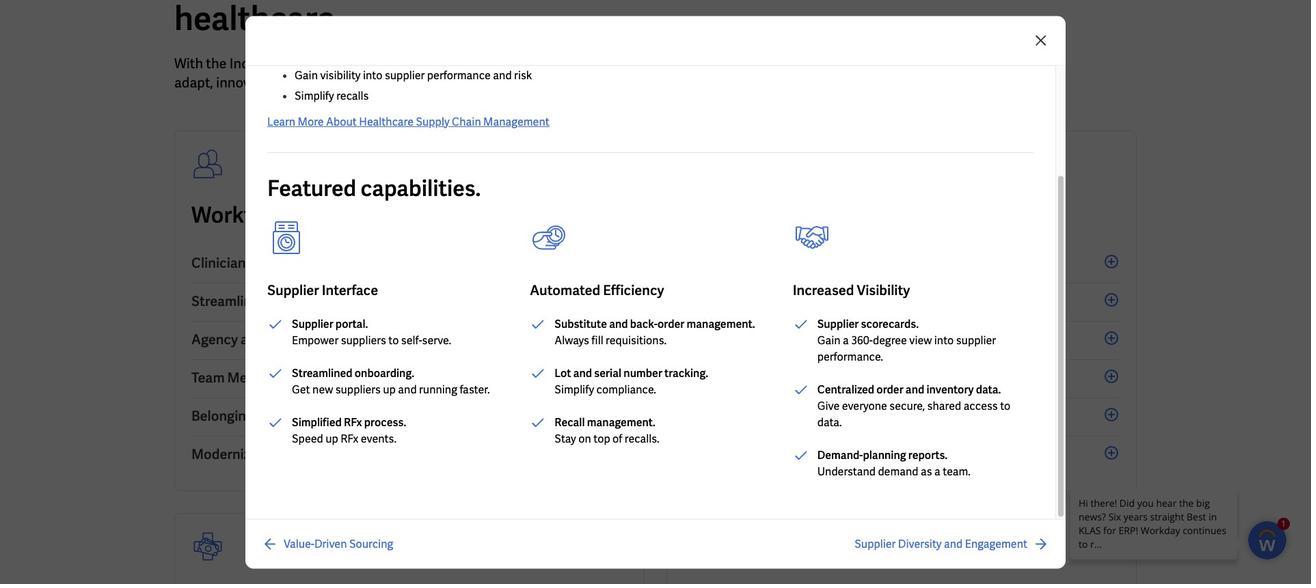Task type: vqa. For each thing, say whether or not it's contained in the screenshot.


Task type: locate. For each thing, give the bounding box(es) containing it.
you up 'tracking'
[[452, 55, 475, 72]]

supplier diversity and engagement inside featured capabilities. dialog
[[855, 537, 1028, 551]]

0 horizontal spatial automated
[[530, 282, 600, 299]]

related
[[815, 331, 863, 349]]

featured capabilities. dialog
[[0, 0, 1311, 585]]

get
[[292, 383, 310, 397]]

0 horizontal spatial the
[[206, 55, 227, 72]]

well-
[[381, 369, 412, 387]]

0 vertical spatial management.
[[687, 317, 755, 332]]

health for drive
[[392, 407, 434, 425]]

supplier diversity and engagement for bottom supplier diversity and engagement button
[[855, 537, 1028, 551]]

optimization
[[364, 331, 445, 349]]

2 horizontal spatial management
[[895, 331, 978, 349]]

simplify down lot
[[555, 383, 594, 397]]

to left drive
[[341, 407, 354, 425]]

0 horizontal spatial driven
[[314, 537, 347, 551]]

back-
[[630, 317, 658, 332]]

1 horizontal spatial into
[[935, 334, 954, 348]]

1 vertical spatial into
[[935, 334, 954, 348]]

engagement inside button
[[249, 254, 327, 272]]

1 horizontal spatial management.
[[687, 317, 755, 332]]

a right from
[[556, 55, 564, 72]]

a inside supplier scorecards. gain a 360-degree view into supplier performance.
[[843, 334, 849, 348]]

1 vertical spatial of
[[440, 201, 460, 230]]

1 horizontal spatial for
[[359, 55, 376, 72]]

data.
[[976, 383, 1001, 397], [818, 416, 842, 430]]

belonging
[[191, 407, 254, 425]]

streamlined for streamlined onboarding. get new suppliers up and running faster.
[[292, 366, 353, 381]]

gain up performance.
[[818, 334, 841, 348]]

automated efficiency
[[530, 282, 664, 299]]

order up "requisitions." at the bottom of the page
[[658, 317, 685, 332]]

1 vertical spatial management
[[895, 331, 978, 349]]

0 horizontal spatial management
[[483, 115, 550, 129]]

1 vertical spatial value-driven sourcing
[[284, 537, 393, 551]]

1 vertical spatial gain
[[818, 334, 841, 348]]

0 horizontal spatial chain
[[452, 115, 481, 129]]

1 vertical spatial sourcing
[[349, 537, 393, 551]]

to inside with the industry accelerator for healthcare, you benefit from a global ecosystem of partners to help you adapt, innovate, and scale—all while fast-tracking your digital transformation.
[[747, 55, 760, 72]]

always
[[555, 334, 589, 348]]

0 vertical spatial health
[[464, 201, 531, 230]]

1 horizontal spatial value-driven sourcing button
[[684, 284, 1120, 322]]

1 horizontal spatial value-driven sourcing
[[684, 293, 822, 310]]

1 vertical spatial contract
[[746, 407, 802, 425]]

and inside with the industry accelerator for healthcare, you benefit from a global ecosystem of partners to help you adapt, innovate, and scale—all while fast-tracking your digital transformation.
[[275, 74, 299, 92]]

1 vertical spatial chain
[[962, 201, 1020, 230]]

simplify up more
[[295, 89, 334, 103]]

into right view
[[935, 334, 954, 348]]

0 horizontal spatial data.
[[818, 416, 842, 430]]

contract down recruiting
[[267, 331, 323, 349]]

supplier up 'learn more about healthcare supply chain management'
[[385, 68, 425, 83]]

0 horizontal spatial streamlined
[[191, 293, 267, 310]]

1 vertical spatial data.
[[818, 416, 842, 430]]

contract inside button
[[267, 331, 323, 349]]

member
[[227, 369, 280, 387]]

with the industry accelerator for healthcare, you benefit from a global ecosystem of partners to help you adapt, innovate, and scale—all while fast-tracking your digital transformation.
[[174, 55, 815, 92]]

being
[[412, 369, 447, 387]]

visibility
[[857, 282, 910, 299]]

sourcing
[[766, 293, 822, 310], [349, 537, 393, 551]]

0 vertical spatial management
[[483, 115, 550, 129]]

0 horizontal spatial supply
[[416, 115, 450, 129]]

for
[[359, 55, 376, 72], [300, 201, 328, 230]]

into
[[363, 68, 383, 83], [935, 334, 954, 348]]

to inside button
[[341, 407, 354, 425]]

0 horizontal spatial value-
[[284, 537, 314, 551]]

1 horizontal spatial supply
[[889, 201, 957, 230]]

the
[[206, 55, 227, 72], [332, 201, 366, 230]]

0 vertical spatial the
[[206, 55, 227, 72]]

driven
[[722, 293, 763, 310], [314, 537, 347, 551]]

gain inside gain visibility into supplier performance and risk simplify recalls
[[295, 68, 318, 83]]

labor
[[325, 331, 362, 349]]

agency and contract labor optimization button
[[191, 322, 628, 360]]

supplier scorecards. gain a 360-degree view into supplier performance.
[[818, 317, 996, 364]]

value- inside featured capabilities. dialog
[[284, 537, 314, 551]]

0 horizontal spatial value-driven sourcing
[[284, 537, 393, 551]]

1 vertical spatial supply
[[889, 201, 957, 230]]

contract up the optimized automated replenishment
[[746, 407, 802, 425]]

1 vertical spatial health
[[392, 407, 434, 425]]

suppliers inside streamlined onboarding. get new suppliers up and running faster.
[[336, 383, 381, 397]]

0 vertical spatial simplify
[[295, 89, 334, 103]]

management. up top
[[587, 416, 656, 430]]

1 vertical spatial rfx
[[341, 432, 359, 446]]

1 vertical spatial management.
[[587, 416, 656, 430]]

0 vertical spatial chain
[[452, 115, 481, 129]]

rfx down belonging and diversity to drive health equity
[[341, 432, 359, 446]]

to left self-
[[389, 334, 399, 348]]

modernized hr service delivery button
[[191, 437, 628, 475]]

streamlined inside streamlined onboarding. get new suppliers up and running faster.
[[292, 366, 353, 381]]

healthcare
[[359, 115, 414, 129], [775, 201, 885, 230]]

increased visibility
[[793, 282, 910, 299]]

management inside 'button'
[[895, 331, 978, 349]]

up inside simplified rfx process. speed up rfx events.
[[326, 432, 338, 446]]

supplier
[[267, 282, 319, 299], [292, 317, 333, 332], [818, 317, 859, 332], [684, 369, 736, 387], [855, 537, 896, 551]]

access
[[964, 399, 998, 414]]

supplier inside gain visibility into supplier performance and risk simplify recalls
[[385, 68, 425, 83]]

1 horizontal spatial management
[[804, 407, 887, 425]]

0 vertical spatial for
[[359, 55, 376, 72]]

1 horizontal spatial of
[[613, 432, 623, 446]]

1 horizontal spatial a
[[843, 334, 849, 348]]

0 horizontal spatial contract
[[267, 331, 323, 349]]

to right access
[[1000, 399, 1011, 414]]

centralized
[[818, 383, 875, 397]]

serial
[[594, 366, 622, 381]]

1 horizontal spatial simplify
[[555, 383, 594, 397]]

the right with
[[206, 55, 227, 72]]

hr
[[268, 446, 287, 464]]

0 vertical spatial a
[[556, 55, 564, 72]]

1 horizontal spatial sourcing
[[766, 293, 822, 310]]

order up secure,
[[877, 383, 904, 397]]

0 vertical spatial suppliers
[[341, 334, 386, 348]]

replenishment
[[824, 446, 917, 464]]

diversity inside button
[[283, 407, 338, 425]]

0 vertical spatial value-
[[684, 293, 722, 310]]

simplify inside lot and serial number tracking. simplify compliance.
[[555, 383, 594, 397]]

automated inside button
[[750, 446, 821, 464]]

diversity
[[738, 369, 794, 387], [283, 407, 338, 425], [898, 537, 942, 551]]

suppliers up drive
[[336, 383, 381, 397]]

value-driven sourcing button inside featured capabilities. dialog
[[262, 536, 393, 552]]

0 vertical spatial supplier
[[385, 68, 425, 83]]

clinician engagement and retention button
[[191, 245, 628, 284]]

2 vertical spatial management
[[804, 407, 887, 425]]

partners
[[692, 55, 745, 72]]

1 horizontal spatial diversity
[[738, 369, 794, 387]]

for up clinician engagement and retention
[[300, 201, 328, 230]]

rfx up the events.
[[344, 416, 362, 430]]

0 vertical spatial diversity
[[738, 369, 794, 387]]

1 horizontal spatial order
[[877, 383, 904, 397]]

serve.
[[422, 334, 451, 348]]

healthcare,
[[379, 55, 449, 72]]

belonging and diversity to drive health equity
[[191, 407, 476, 425]]

for up the while
[[359, 55, 376, 72]]

portal.
[[336, 317, 368, 332]]

0 horizontal spatial management.
[[587, 416, 656, 430]]

automated inside featured capabilities. dialog
[[530, 282, 600, 299]]

fast-
[[400, 74, 427, 92]]

1 vertical spatial diversity
[[283, 407, 338, 425]]

1 vertical spatial simplify
[[555, 383, 594, 397]]

0 horizontal spatial value-driven sourcing button
[[262, 536, 393, 552]]

suppliers
[[341, 334, 386, 348], [336, 383, 381, 397]]

of
[[677, 55, 689, 72], [440, 201, 460, 230], [613, 432, 623, 446]]

contract
[[267, 331, 323, 349], [746, 407, 802, 425]]

fill
[[592, 334, 603, 348]]

360-
[[851, 334, 873, 348]]

order inside substitute and back-order management. always fill requisitions.
[[658, 317, 685, 332]]

0 horizontal spatial into
[[363, 68, 383, 83]]

2 vertical spatial of
[[613, 432, 623, 446]]

to inside 'supplier portal. empower suppliers to self-serve.'
[[389, 334, 399, 348]]

0 vertical spatial automated
[[530, 282, 600, 299]]

optimized
[[684, 446, 748, 464]]

order inside centralized order and inventory data. give everyone secure, shared access to data.
[[877, 383, 904, 397]]

1 horizontal spatial supplier
[[956, 334, 996, 348]]

1 vertical spatial up
[[326, 432, 338, 446]]

suppliers down portal.
[[341, 334, 386, 348]]

0 vertical spatial supplier diversity and engagement
[[684, 369, 901, 387]]

0 horizontal spatial for
[[300, 201, 328, 230]]

1 vertical spatial supplier diversity and engagement button
[[855, 536, 1050, 552]]

data. up access
[[976, 383, 1001, 397]]

order
[[658, 317, 685, 332], [877, 383, 904, 397]]

streamlined onboarding. get new suppliers up and running faster.
[[292, 366, 490, 397]]

up
[[383, 383, 396, 397], [326, 432, 338, 446]]

1 horizontal spatial gain
[[818, 334, 841, 348]]

2 vertical spatial diversity
[[898, 537, 942, 551]]

0 vertical spatial supplier diversity and engagement button
[[684, 360, 1120, 399]]

featured capabilities.
[[267, 174, 481, 203]]

up inside streamlined onboarding. get new suppliers up and running faster.
[[383, 383, 396, 397]]

supplier interface
[[267, 282, 378, 299]]

0 vertical spatial into
[[363, 68, 383, 83]]

0 vertical spatial order
[[658, 317, 685, 332]]

0 horizontal spatial supplier
[[385, 68, 425, 83]]

2 you from the left
[[793, 55, 815, 72]]

health inside button
[[392, 407, 434, 425]]

proactive contract management button
[[684, 399, 1120, 437]]

0 horizontal spatial healthcare
[[359, 115, 414, 129]]

a
[[556, 55, 564, 72], [843, 334, 849, 348], [935, 465, 941, 479]]

adapt,
[[174, 74, 213, 92]]

innovate,
[[216, 74, 272, 92]]

0 vertical spatial data.
[[976, 383, 1001, 397]]

recall
[[555, 416, 585, 430]]

streamlined down clinician at top left
[[191, 293, 267, 310]]

the inside with the industry accelerator for healthcare, you benefit from a global ecosystem of partners to help you adapt, innovate, and scale—all while fast-tracking your digital transformation.
[[206, 55, 227, 72]]

2 vertical spatial a
[[935, 465, 941, 479]]

a left 360-
[[843, 334, 849, 348]]

supplier
[[385, 68, 425, 83], [956, 334, 996, 348]]

demand-planning reports. understand demand as a team.
[[818, 449, 971, 479]]

a right as
[[935, 465, 941, 479]]

risk
[[514, 68, 532, 83]]

optimized automated replenishment
[[684, 446, 917, 464]]

and inside 'button'
[[742, 331, 766, 349]]

data. down give
[[818, 416, 842, 430]]

1 horizontal spatial healthcare
[[775, 201, 885, 230]]

value-
[[684, 293, 722, 310], [284, 537, 314, 551]]

0 horizontal spatial up
[[326, 432, 338, 446]]

1 vertical spatial a
[[843, 334, 849, 348]]

the left future
[[332, 201, 366, 230]]

up down simplified
[[326, 432, 338, 446]]

streamlined
[[191, 293, 267, 310], [292, 366, 353, 381]]

gain left visibility
[[295, 68, 318, 83]]

diversity inside featured capabilities. dialog
[[898, 537, 942, 551]]

everyone
[[842, 399, 887, 414]]

management.
[[687, 317, 755, 332], [587, 416, 656, 430]]

belonging and diversity to drive health equity button
[[191, 399, 628, 437]]

0 vertical spatial gain
[[295, 68, 318, 83]]

2 horizontal spatial diversity
[[898, 537, 942, 551]]

0 horizontal spatial gain
[[295, 68, 318, 83]]

engagement inside featured capabilities. dialog
[[965, 537, 1028, 551]]

1 horizontal spatial streamlined
[[292, 366, 353, 381]]

1 vertical spatial supplier diversity and engagement
[[855, 537, 1028, 551]]

1 vertical spatial value-
[[284, 537, 314, 551]]

1 horizontal spatial up
[[383, 383, 396, 397]]

2 horizontal spatial of
[[677, 55, 689, 72]]

automated up substitute
[[530, 282, 600, 299]]

featured
[[267, 174, 356, 203]]

supplier diversity and engagement
[[684, 369, 901, 387], [855, 537, 1028, 551]]

supply inside featured capabilities. dialog
[[416, 115, 450, 129]]

1 vertical spatial order
[[877, 383, 904, 397]]

learn
[[267, 115, 295, 129]]

and inside streamlined onboarding. get new suppliers up and running faster.
[[398, 383, 417, 397]]

top
[[594, 432, 610, 446]]

management. up tracking. on the right of the page
[[687, 317, 755, 332]]

automated down proactive contract management
[[750, 446, 821, 464]]

up down 'onboarding.'
[[383, 383, 396, 397]]

streamlined up 'new'
[[292, 366, 353, 381]]

supplier inside supplier scorecards. gain a 360-degree view into supplier performance.
[[818, 317, 859, 332]]

new
[[313, 383, 333, 397]]

clinician engagement and retention
[[191, 254, 417, 272]]

2 horizontal spatial engagement
[[965, 537, 1028, 551]]

recruiting
[[270, 293, 334, 310]]

lot and serial number tracking. simplify compliance.
[[555, 366, 709, 397]]

into up recalls
[[363, 68, 383, 83]]

1 you from the left
[[452, 55, 475, 72]]

of right future
[[440, 201, 460, 230]]

simplify
[[295, 89, 334, 103], [555, 383, 594, 397]]

running
[[419, 383, 457, 397]]

1 horizontal spatial chain
[[962, 201, 1020, 230]]

streamlined inside button
[[191, 293, 267, 310]]

supplier right view
[[956, 334, 996, 348]]

for inside with the industry accelerator for healthcare, you benefit from a global ecosystem of partners to help you adapt, innovate, and scale—all while fast-tracking your digital transformation.
[[359, 55, 376, 72]]

you right help
[[793, 55, 815, 72]]

and inside gain visibility into supplier performance and risk simplify recalls
[[493, 68, 512, 83]]

1 horizontal spatial you
[[793, 55, 815, 72]]

of left partners
[[677, 55, 689, 72]]

0 vertical spatial supply
[[416, 115, 450, 129]]

1 horizontal spatial contract
[[746, 407, 802, 425]]

0 vertical spatial up
[[383, 383, 396, 397]]

1 vertical spatial healthcare
[[775, 201, 885, 230]]

health for of
[[464, 201, 531, 230]]

0 vertical spatial of
[[677, 55, 689, 72]]

onboarding
[[363, 293, 437, 310]]

of right top
[[613, 432, 623, 446]]

to left help
[[747, 55, 760, 72]]

1 vertical spatial engagement
[[823, 369, 901, 387]]

performance
[[427, 68, 491, 83]]

and inside centralized order and inventory data. give everyone secure, shared access to data.
[[906, 383, 925, 397]]

proactive contract management
[[684, 407, 887, 425]]



Task type: describe. For each thing, give the bounding box(es) containing it.
demand-
[[818, 449, 863, 463]]

your
[[481, 74, 508, 92]]

management. inside "recall management. stay on top of recalls."
[[587, 416, 656, 430]]

more
[[298, 115, 324, 129]]

driven inside featured capabilities. dialog
[[314, 537, 347, 551]]

recall management. stay on top of recalls.
[[555, 416, 660, 446]]

service
[[290, 446, 336, 464]]

recalls
[[337, 89, 369, 103]]

learn more about healthcare supply chain management link
[[267, 115, 550, 129]]

1 horizontal spatial the
[[332, 201, 366, 230]]

onboarding.
[[355, 366, 414, 381]]

team member experience and well-being
[[191, 369, 447, 387]]

0 vertical spatial value-driven sourcing
[[684, 293, 822, 310]]

a inside demand-planning reports. understand demand as a team.
[[935, 465, 941, 479]]

supplier inside 'supplier portal. empower suppliers to self-serve.'
[[292, 317, 333, 332]]

0 vertical spatial driven
[[722, 293, 763, 310]]

management inside button
[[804, 407, 887, 425]]

from
[[524, 55, 553, 72]]

inventory
[[927, 383, 974, 397]]

suppliers inside 'supplier portal. empower suppliers to self-serve.'
[[341, 334, 386, 348]]

efficiency
[[603, 282, 664, 299]]

resilient
[[684, 201, 770, 230]]

equity
[[437, 407, 476, 425]]

digital
[[511, 74, 550, 92]]

clinician
[[191, 254, 246, 272]]

degree
[[873, 334, 907, 348]]

scorecards.
[[861, 317, 919, 332]]

streamlined recruiting and onboarding button
[[191, 284, 628, 322]]

view
[[910, 334, 932, 348]]

benefit
[[478, 55, 522, 72]]

drive
[[357, 407, 390, 425]]

supplier inside supplier scorecards. gain a 360-degree view into supplier performance.
[[956, 334, 996, 348]]

to inside centralized order and inventory data. give everyone secure, shared access to data.
[[1000, 399, 1011, 414]]

process.
[[364, 416, 406, 430]]

risk
[[866, 331, 892, 349]]

chain inside featured capabilities. dialog
[[452, 115, 481, 129]]

on
[[579, 432, 591, 446]]

give
[[818, 399, 840, 414]]

team
[[191, 369, 225, 387]]

supplier- and supply-related risk management
[[684, 331, 978, 349]]

sourcing inside featured capabilities. dialog
[[349, 537, 393, 551]]

help
[[763, 55, 790, 72]]

capabilities.
[[361, 174, 481, 203]]

retention
[[356, 254, 417, 272]]

into inside gain visibility into supplier performance and risk simplify recalls
[[363, 68, 383, 83]]

0 vertical spatial sourcing
[[766, 293, 822, 310]]

reports.
[[909, 449, 948, 463]]

resilient healthcare supply chain
[[684, 201, 1020, 230]]

experience
[[282, 369, 352, 387]]

management inside featured capabilities. dialog
[[483, 115, 550, 129]]

modernized
[[191, 446, 266, 464]]

agency
[[191, 331, 238, 349]]

workforce for the future of health
[[191, 201, 531, 230]]

events.
[[361, 432, 397, 446]]

supplier- and supply-related risk management button
[[684, 322, 1120, 360]]

tracking
[[427, 74, 478, 92]]

team member experience and well-being button
[[191, 360, 628, 399]]

industry
[[230, 55, 281, 72]]

diversity for bottom supplier diversity and engagement button
[[898, 537, 942, 551]]

of inside "recall management. stay on top of recalls."
[[613, 432, 623, 446]]

supplier-
[[684, 331, 740, 349]]

supplier diversity and engagement for top supplier diversity and engagement button
[[684, 369, 901, 387]]

into inside supplier scorecards. gain a 360-degree view into supplier performance.
[[935, 334, 954, 348]]

simplified
[[292, 416, 342, 430]]

contract inside button
[[746, 407, 802, 425]]

self-
[[401, 334, 422, 348]]

with
[[174, 55, 203, 72]]

workforce
[[191, 201, 296, 230]]

streamlined for streamlined recruiting and onboarding
[[191, 293, 267, 310]]

management. inside substitute and back-order management. always fill requisitions.
[[687, 317, 755, 332]]

ecosystem
[[607, 55, 674, 72]]

supplier portal. empower suppliers to self-serve.
[[292, 317, 451, 348]]

diversity for top supplier diversity and engagement button
[[738, 369, 794, 387]]

planning
[[863, 449, 906, 463]]

0 vertical spatial rfx
[[344, 416, 362, 430]]

global
[[567, 55, 604, 72]]

agency and contract labor optimization
[[191, 331, 445, 349]]

gain inside supplier scorecards. gain a 360-degree view into supplier performance.
[[818, 334, 841, 348]]

and inside substitute and back-order management. always fill requisitions.
[[609, 317, 628, 332]]

performance.
[[818, 350, 883, 364]]

interface
[[322, 282, 378, 299]]

streamlined recruiting and onboarding
[[191, 293, 437, 310]]

requisitions.
[[606, 334, 667, 348]]

healthcare inside featured capabilities. dialog
[[359, 115, 414, 129]]

and inside lot and serial number tracking. simplify compliance.
[[573, 366, 592, 381]]

simplified rfx process. speed up rfx events.
[[292, 416, 406, 446]]

increased
[[793, 282, 854, 299]]

substitute and back-order management. always fill requisitions.
[[555, 317, 755, 348]]

delivery
[[339, 446, 390, 464]]

value-driven sourcing inside featured capabilities. dialog
[[284, 537, 393, 551]]

0 vertical spatial value-driven sourcing button
[[684, 284, 1120, 322]]

demand
[[878, 465, 919, 479]]

while
[[365, 74, 397, 92]]

a inside with the industry accelerator for healthcare, you benefit from a global ecosystem of partners to help you adapt, innovate, and scale—all while fast-tracking your digital transformation.
[[556, 55, 564, 72]]

of inside with the industry accelerator for healthcare, you benefit from a global ecosystem of partners to help you adapt, innovate, and scale—all while fast-tracking your digital transformation.
[[677, 55, 689, 72]]

gain visibility into supplier performance and risk simplify recalls
[[295, 68, 532, 103]]

lot
[[555, 366, 571, 381]]

faster.
[[460, 383, 490, 397]]

1 vertical spatial for
[[300, 201, 328, 230]]

optimized automated replenishment button
[[684, 437, 1120, 475]]

proactive
[[684, 407, 743, 425]]

accelerator
[[284, 55, 356, 72]]

stay
[[555, 432, 576, 446]]

simplify inside gain visibility into supplier performance and risk simplify recalls
[[295, 89, 334, 103]]

secure,
[[890, 399, 925, 414]]



